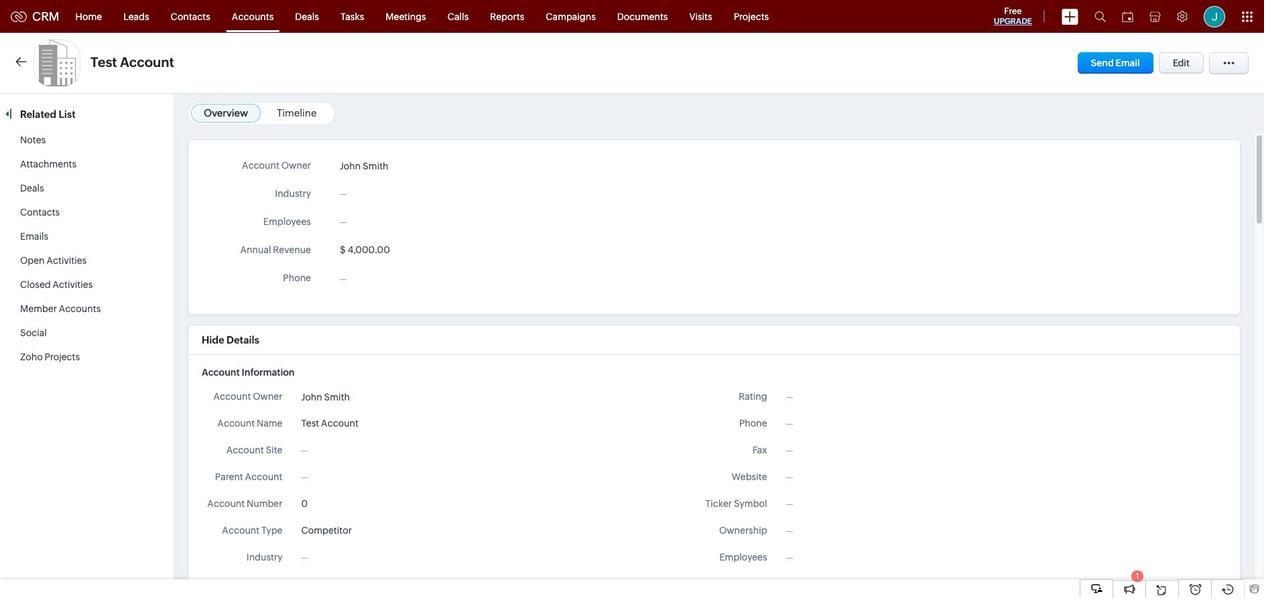 Task type: locate. For each thing, give the bounding box(es) containing it.
profile element
[[1196, 0, 1234, 33]]



Task type: describe. For each thing, give the bounding box(es) containing it.
create menu element
[[1054, 0, 1087, 33]]

search image
[[1095, 11, 1106, 22]]

search element
[[1087, 0, 1114, 33]]

calendar image
[[1122, 11, 1134, 22]]

create menu image
[[1062, 8, 1079, 24]]

logo image
[[11, 11, 27, 22]]

profile image
[[1204, 6, 1226, 27]]



Task type: vqa. For each thing, say whether or not it's contained in the screenshot.
SECURITY CONTROL DROPDOWN BUTTON
no



